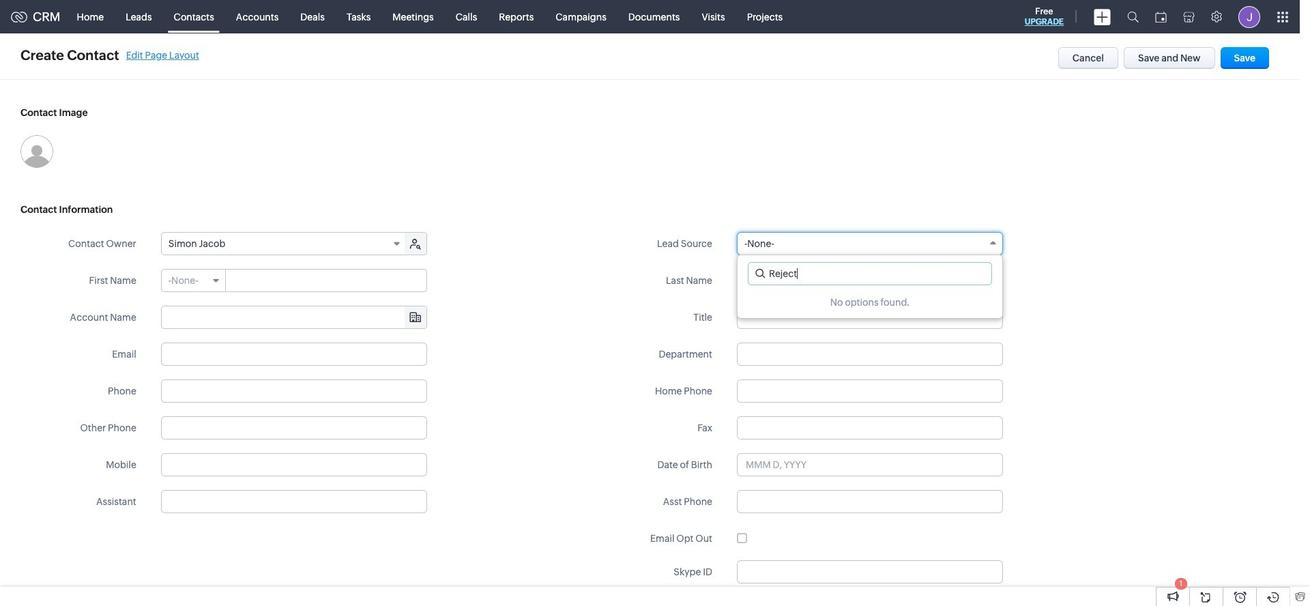 Task type: describe. For each thing, give the bounding box(es) containing it.
create menu image
[[1094, 9, 1111, 25]]

profile image
[[1239, 6, 1261, 28]]

create menu element
[[1086, 0, 1119, 33]]

logo image
[[11, 11, 27, 22]]

search image
[[1128, 11, 1139, 23]]



Task type: vqa. For each thing, say whether or not it's contained in the screenshot.
'Ask'
no



Task type: locate. For each thing, give the bounding box(es) containing it.
MMM D, YYYY text field
[[737, 453, 1003, 476]]

list box
[[738, 287, 1003, 294]]

None text field
[[226, 270, 426, 291], [737, 343, 1003, 366], [161, 380, 427, 403], [737, 380, 1003, 403], [737, 416, 1003, 440], [161, 490, 427, 513], [737, 490, 1003, 513], [737, 560, 1003, 584], [226, 270, 426, 291], [737, 343, 1003, 366], [161, 380, 427, 403], [737, 380, 1003, 403], [737, 416, 1003, 440], [161, 490, 427, 513], [737, 490, 1003, 513], [737, 560, 1003, 584]]

search element
[[1119, 0, 1147, 33]]

image image
[[20, 135, 53, 168]]

None field
[[737, 232, 1003, 255], [162, 233, 406, 255], [162, 270, 226, 291], [162, 306, 426, 328], [737, 232, 1003, 255], [162, 233, 406, 255], [162, 270, 226, 291], [162, 306, 426, 328]]

profile element
[[1231, 0, 1269, 33]]

None text field
[[749, 263, 992, 285], [737, 269, 1003, 292], [737, 306, 1003, 329], [162, 306, 426, 328], [161, 343, 427, 366], [161, 416, 427, 440], [161, 453, 427, 476], [749, 263, 992, 285], [737, 269, 1003, 292], [737, 306, 1003, 329], [162, 306, 426, 328], [161, 343, 427, 366], [161, 416, 427, 440], [161, 453, 427, 476]]

calendar image
[[1156, 11, 1167, 22]]



